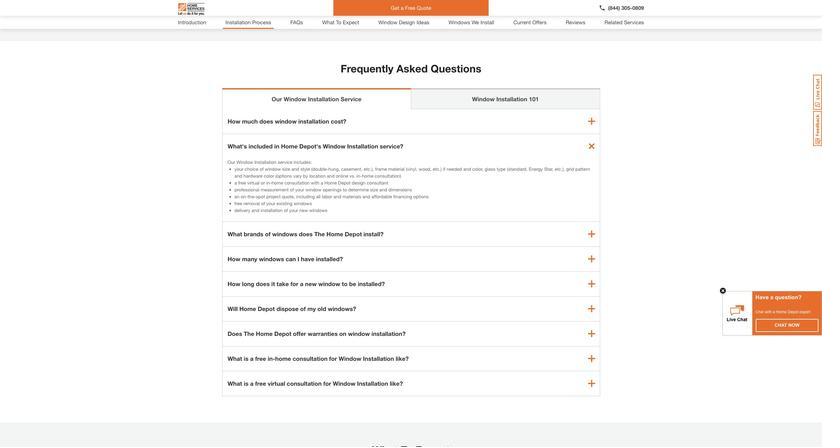 Task type: vqa. For each thing, say whether or not it's contained in the screenshot.
"&" inside the 'Purchase Select M18 Products & Receive Free Tool or Battery'
no



Task type: locate. For each thing, give the bounding box(es) containing it.
window up all
[[306, 187, 321, 193]]

how left the much
[[228, 118, 240, 125]]

for right take
[[291, 280, 298, 288]]

(double-
[[311, 166, 328, 172]]

1 vertical spatial virtual
[[268, 380, 285, 387]]

does left it
[[256, 280, 270, 288]]

and up vary
[[291, 166, 299, 172]]

0 vertical spatial to
[[343, 187, 347, 193]]

process
[[252, 19, 271, 25]]

get
[[391, 5, 399, 11]]

2 vertical spatial how
[[228, 280, 240, 288]]

0 vertical spatial consultation
[[285, 180, 310, 186]]

2 vertical spatial does
[[256, 280, 270, 288]]

1 horizontal spatial size
[[370, 187, 378, 193]]

is for what is a free virtual consultation for window installation like?
[[244, 380, 249, 387]]

virtual
[[247, 180, 260, 186], [268, 380, 285, 387]]

0 vertical spatial in-
[[357, 173, 362, 179]]

installation down project
[[261, 208, 283, 213]]

1 is from the top
[[244, 355, 249, 363]]

installation inside our window installation service includes: your choice of window size and style (double-hung, casement, etc.), frame material (vinyl, wood, etc.) if needed and color, glass type (standard, energy star, etc.), grid pattern and hardware color (options vary by location and online vs. in-home consultation) a free virtual or in-home consultation with a home depot design consultant professional measurement of your window openings to determine size and dimensions an on-the-spot project quote, including all labor and materials and affordable financing options free removal of your existing windows delivery and installation of your new windows
[[261, 208, 283, 213]]

what for what to expect
[[322, 19, 335, 25]]

window
[[378, 19, 397, 25], [284, 95, 306, 103], [472, 95, 495, 103], [323, 143, 346, 150], [236, 159, 253, 165], [339, 355, 361, 363], [333, 380, 355, 387]]

in-
[[357, 173, 362, 179], [266, 180, 272, 186], [268, 355, 275, 363]]

etc.), left grid
[[555, 166, 565, 172]]

windows we install
[[449, 19, 494, 25]]

size down consultant
[[370, 187, 378, 193]]

of right choice
[[260, 166, 264, 172]]

financing
[[393, 194, 412, 199]]

with down location
[[311, 180, 319, 186]]

for down what is a free in-home consultation for window installation like?
[[323, 380, 331, 387]]

installation
[[298, 118, 329, 125], [261, 208, 283, 213]]

window install enhanced before after1 desktop image
[[212, 0, 610, 9]]

1 vertical spatial our
[[228, 159, 235, 165]]

new inside our window installation service includes: your choice of window size and style (double-hung, casement, etc.), frame material (vinyl, wood, etc.) if needed and color, glass type (standard, energy star, etc.), grid pattern and hardware color (options vary by location and online vs. in-home consultation) a free virtual or in-home consultation with a home depot design consultant professional measurement of your window openings to determine size and dimensions an on-the-spot project quote, including all labor and materials and affordable financing options free removal of your existing windows delivery and installation of your new windows
[[299, 208, 308, 213]]

of right brands
[[265, 231, 271, 238]]

be
[[349, 280, 356, 288]]

1 horizontal spatial installation
[[298, 118, 329, 125]]

0 vertical spatial is
[[244, 355, 249, 363]]

1 horizontal spatial virtual
[[268, 380, 285, 387]]

for
[[291, 280, 298, 288], [329, 355, 337, 363], [323, 380, 331, 387]]

dimensions
[[388, 187, 412, 193]]

window right the on
[[348, 330, 370, 338]]

size
[[282, 166, 290, 172], [370, 187, 378, 193]]

the
[[314, 231, 325, 238], [244, 330, 254, 338]]

to left be
[[342, 280, 348, 288]]

delivery
[[235, 208, 250, 213]]

frequently asked questions
[[341, 62, 482, 75]]

(844) 305-0809
[[608, 5, 644, 11]]

installation down our window installation service
[[298, 118, 329, 125]]

install?
[[364, 231, 384, 238]]

an
[[235, 194, 240, 199]]

0 horizontal spatial installation
[[261, 208, 283, 213]]

0 horizontal spatial installed?
[[316, 256, 343, 263]]

new down including at the left of the page
[[299, 208, 308, 213]]

0 vertical spatial the
[[314, 231, 325, 238]]

0 horizontal spatial with
[[311, 180, 319, 186]]

0809
[[632, 5, 644, 11]]

1 vertical spatial to
[[342, 280, 348, 288]]

size down the service
[[282, 166, 290, 172]]

our up how much does window installation cost?
[[272, 95, 282, 103]]

to inside our window installation service includes: your choice of window size and style (double-hung, casement, etc.), frame material (vinyl, wood, etc.) if needed and color, glass type (standard, energy star, etc.), grid pattern and hardware color (options vary by location and online vs. in-home consultation) a free virtual or in-home consultation with a home depot design consultant professional measurement of your window openings to determine size and dimensions an on-the-spot project quote, including all labor and materials and affordable financing options free removal of your existing windows delivery and installation of your new windows
[[343, 187, 347, 193]]

depot inside our window installation service includes: your choice of window size and style (double-hung, casement, etc.), frame material (vinyl, wood, etc.) if needed and color, glass type (standard, energy star, etc.), grid pattern and hardware color (options vary by location and online vs. in-home consultation) a free virtual or in-home consultation with a home depot design consultant professional measurement of your window openings to determine size and dimensions an on-the-spot project quote, including all labor and materials and affordable financing options free removal of your existing windows delivery and installation of your new windows
[[338, 180, 351, 186]]

take
[[277, 280, 289, 288]]

does the home depot offer warranties on window installation?
[[228, 330, 406, 338]]

depot left the install?
[[345, 231, 362, 238]]

and left the hardware
[[235, 173, 242, 179]]

101
[[529, 95, 539, 103]]

1 horizontal spatial our
[[272, 95, 282, 103]]

online
[[336, 173, 348, 179]]

2 how from the top
[[228, 256, 240, 263]]

depot left the dispose
[[258, 305, 275, 313]]

service
[[278, 159, 292, 165]]

installed? right the have
[[316, 256, 343, 263]]

our
[[272, 95, 282, 103], [228, 159, 235, 165]]

what's
[[228, 143, 247, 150]]

offers
[[532, 19, 547, 25]]

does up the have
[[299, 231, 313, 238]]

installation
[[225, 19, 251, 25], [308, 95, 339, 103], [496, 95, 527, 103], [347, 143, 378, 150], [254, 159, 277, 165], [363, 355, 394, 363], [357, 380, 388, 387]]

like?
[[396, 355, 409, 363], [390, 380, 403, 387]]

affordable
[[372, 194, 392, 199]]

or
[[261, 180, 265, 186]]

1 how from the top
[[228, 118, 240, 125]]

how for how long does it take for a new window to be installed?
[[228, 280, 240, 288]]

how long does it take for a new window to be installed?
[[228, 280, 385, 288]]

a
[[401, 5, 404, 11], [235, 180, 237, 186], [321, 180, 323, 186], [300, 280, 303, 288], [770, 295, 774, 301], [773, 310, 775, 315], [250, 355, 254, 363], [250, 380, 254, 387]]

how left many
[[228, 256, 240, 263]]

of down the spot
[[261, 201, 265, 206]]

chat
[[775, 323, 787, 328]]

window up in on the top of page
[[275, 118, 297, 125]]

current offers
[[513, 19, 547, 25]]

the up the have
[[314, 231, 325, 238]]

etc.), left frame
[[364, 166, 374, 172]]

0 vertical spatial installed?
[[316, 256, 343, 263]]

and
[[291, 166, 299, 172], [463, 166, 471, 172], [235, 173, 242, 179], [327, 173, 335, 179], [379, 187, 387, 193], [334, 194, 341, 199], [363, 194, 370, 199], [252, 208, 259, 213]]

how many windows can i have installed?
[[228, 256, 343, 263]]

consultant
[[367, 180, 388, 186]]

consultation down vary
[[285, 180, 310, 186]]

our for our window installation service
[[272, 95, 282, 103]]

what
[[322, 19, 335, 25], [228, 231, 242, 238], [228, 355, 242, 363], [228, 380, 242, 387]]

2 vertical spatial home
[[275, 355, 291, 363]]

0 vertical spatial our
[[272, 95, 282, 103]]

0 horizontal spatial our
[[228, 159, 235, 165]]

0 horizontal spatial size
[[282, 166, 290, 172]]

the right 'does'
[[244, 330, 254, 338]]

for down warranties
[[329, 355, 337, 363]]

installation?
[[372, 330, 406, 338]]

0 horizontal spatial etc.),
[[364, 166, 374, 172]]

choice
[[245, 166, 258, 172]]

1 vertical spatial installed?
[[358, 280, 385, 288]]

of
[[260, 166, 264, 172], [290, 187, 294, 193], [261, 201, 265, 206], [284, 208, 288, 213], [265, 231, 271, 238], [300, 305, 306, 313]]

with right the chat
[[765, 310, 772, 315]]

(844)
[[608, 5, 620, 11]]

0 vertical spatial with
[[311, 180, 319, 186]]

your down existing
[[289, 208, 298, 213]]

materials
[[343, 194, 361, 199]]

depot down online
[[338, 180, 351, 186]]

and down determine
[[363, 194, 370, 199]]

install
[[481, 19, 494, 25]]

much
[[242, 118, 258, 125]]

and down removal
[[252, 208, 259, 213]]

1 vertical spatial does
[[299, 231, 313, 238]]

dispose
[[276, 305, 299, 313]]

0 vertical spatial how
[[228, 118, 240, 125]]

on-
[[241, 194, 248, 199]]

expert.
[[800, 310, 812, 315]]

brands
[[244, 231, 263, 238]]

windows up "how many windows can i have installed?"
[[272, 231, 297, 238]]

to up materials
[[343, 187, 347, 193]]

by
[[303, 173, 308, 179]]

2 vertical spatial in-
[[268, 355, 275, 363]]

0 vertical spatial new
[[299, 208, 308, 213]]

virtual inside our window installation service includes: your choice of window size and style (double-hung, casement, etc.), frame material (vinyl, wood, etc.) if needed and color, glass type (standard, energy star, etc.), grid pattern and hardware color (options vary by location and online vs. in-home consultation) a free virtual or in-home consultation with a home depot design consultant professional measurement of your window openings to determine size and dimensions an on-the-spot project quote, including all labor and materials and affordable financing options free removal of your existing windows delivery and installation of your new windows
[[247, 180, 260, 186]]

of left the "my"
[[300, 305, 306, 313]]

0 vertical spatial virtual
[[247, 180, 260, 186]]

included
[[249, 143, 273, 150]]

now
[[788, 323, 800, 328]]

1 horizontal spatial installed?
[[358, 280, 385, 288]]

to
[[336, 19, 341, 25]]

1 vertical spatial with
[[765, 310, 772, 315]]

is for what is a free in-home consultation for window installation like?
[[244, 355, 249, 363]]

consultation down what is a free in-home consultation for window installation like?
[[287, 380, 322, 387]]

what is a free virtual consultation for window installation like?
[[228, 380, 403, 387]]

consultation
[[285, 180, 310, 186], [293, 355, 328, 363], [287, 380, 322, 387]]

vary
[[293, 173, 302, 179]]

1 vertical spatial for
[[329, 355, 337, 363]]

related services
[[605, 19, 644, 25]]

star,
[[544, 166, 554, 172]]

how left long
[[228, 280, 240, 288]]

1 horizontal spatial etc.),
[[555, 166, 565, 172]]

1 vertical spatial installation
[[261, 208, 283, 213]]

1 vertical spatial size
[[370, 187, 378, 193]]

does right the much
[[259, 118, 273, 125]]

with
[[311, 180, 319, 186], [765, 310, 772, 315]]

new up the "my"
[[305, 280, 317, 288]]

1 vertical spatial how
[[228, 256, 240, 263]]

old
[[318, 305, 326, 313]]

installation inside our window installation service includes: your choice of window size and style (double-hung, casement, etc.), frame material (vinyl, wood, etc.) if needed and color, glass type (standard, energy star, etc.), grid pattern and hardware color (options vary by location and online vs. in-home consultation) a free virtual or in-home consultation with a home depot design consultant professional measurement of your window openings to determine size and dimensions an on-the-spot project quote, including all labor and materials and affordable financing options free removal of your existing windows delivery and installation of your new windows
[[254, 159, 277, 165]]

1 vertical spatial like?
[[390, 380, 403, 387]]

our down the what's
[[228, 159, 235, 165]]

does for window
[[259, 118, 273, 125]]

installed? right be
[[358, 280, 385, 288]]

home inside our window installation service includes: your choice of window size and style (double-hung, casement, etc.), frame material (vinyl, wood, etc.) if needed and color, glass type (standard, energy star, etc.), grid pattern and hardware color (options vary by location and online vs. in-home consultation) a free virtual or in-home consultation with a home depot design consultant professional measurement of your window openings to determine size and dimensions an on-the-spot project quote, including all labor and materials and affordable financing options free removal of your existing windows delivery and installation of your new windows
[[324, 180, 337, 186]]

consultation up what is a free virtual consultation for window installation like?
[[293, 355, 328, 363]]

1 vertical spatial the
[[244, 330, 254, 338]]

2 etc.), from the left
[[555, 166, 565, 172]]

with inside our window installation service includes: your choice of window size and style (double-hung, casement, etc.), frame material (vinyl, wood, etc.) if needed and color, glass type (standard, energy star, etc.), grid pattern and hardware color (options vary by location and online vs. in-home consultation) a free virtual or in-home consultation with a home depot design consultant professional measurement of your window openings to determine size and dimensions an on-the-spot project quote, including all labor and materials and affordable financing options free removal of your existing windows delivery and installation of your new windows
[[311, 180, 319, 186]]

chat now link
[[756, 320, 818, 332]]

3 how from the top
[[228, 280, 240, 288]]

0 horizontal spatial virtual
[[247, 180, 260, 186]]

window design ideas
[[378, 19, 429, 25]]

2 is from the top
[[244, 380, 249, 387]]

what for what is a free virtual consultation for window installation like?
[[228, 380, 242, 387]]

chat
[[756, 310, 764, 315]]

0 vertical spatial does
[[259, 118, 273, 125]]

have a question?
[[756, 295, 802, 301]]

your
[[235, 166, 244, 172], [295, 187, 304, 193], [266, 201, 275, 206], [289, 208, 298, 213]]

1 vertical spatial is
[[244, 380, 249, 387]]

and down "hung," on the top left of the page
[[327, 173, 335, 179]]

our inside our window installation service includes: your choice of window size and style (double-hung, casement, etc.), frame material (vinyl, wood, etc.) if needed and color, glass type (standard, energy star, etc.), grid pattern and hardware color (options vary by location and online vs. in-home consultation) a free virtual or in-home consultation with a home depot design consultant professional measurement of your window openings to determine size and dimensions an on-the-spot project quote, including all labor and materials and affordable financing options free removal of your existing windows delivery and installation of your new windows
[[228, 159, 235, 165]]

design
[[399, 19, 415, 25]]

depot left the offer
[[274, 330, 291, 338]]



Task type: describe. For each thing, give the bounding box(es) containing it.
energy
[[529, 166, 543, 172]]

depot left expert.
[[788, 310, 798, 315]]

reviews
[[566, 19, 585, 25]]

pattern
[[575, 166, 590, 172]]

1 horizontal spatial with
[[765, 310, 772, 315]]

style
[[300, 166, 310, 172]]

color
[[264, 173, 274, 179]]

introduction
[[178, 19, 206, 25]]

how for how much does window installation cost?
[[228, 118, 240, 125]]

windows
[[449, 19, 470, 25]]

windows?
[[328, 305, 356, 313]]

question?
[[775, 295, 802, 301]]

chat now
[[775, 323, 800, 328]]

quote
[[417, 5, 431, 11]]

ideas
[[417, 19, 429, 25]]

all
[[316, 194, 321, 199]]

the-
[[248, 194, 256, 199]]

our window installation service includes: your choice of window size and style (double-hung, casement, etc.), frame material (vinyl, wood, etc.) if needed and color, glass type (standard, energy star, etc.), grid pattern and hardware color (options vary by location and online vs. in-home consultation) a free virtual or in-home consultation with a home depot design consultant professional measurement of your window openings to determine size and dimensions an on-the-spot project quote, including all labor and materials and affordable financing options free removal of your existing windows delivery and installation of your new windows
[[228, 159, 590, 213]]

window inside our window installation service includes: your choice of window size and style (double-hung, casement, etc.), frame material (vinyl, wood, etc.) if needed and color, glass type (standard, energy star, etc.), grid pattern and hardware color (options vary by location and online vs. in-home consultation) a free virtual or in-home consultation with a home depot design consultant professional measurement of your window openings to determine size and dimensions an on-the-spot project quote, including all labor and materials and affordable financing options free removal of your existing windows delivery and installation of your new windows
[[236, 159, 253, 165]]

expect
[[343, 19, 359, 25]]

what for what brands of windows does the home depot install?
[[228, 231, 242, 238]]

what brands of windows does the home depot install?
[[228, 231, 384, 238]]

window left be
[[318, 280, 340, 288]]

offer
[[293, 330, 306, 338]]

(options
[[275, 173, 292, 179]]

many
[[242, 256, 257, 263]]

measurement
[[261, 187, 289, 193]]

window up color
[[265, 166, 281, 172]]

free
[[405, 5, 415, 11]]

0 vertical spatial like?
[[396, 355, 409, 363]]

your up including at the left of the page
[[295, 187, 304, 193]]

0 vertical spatial home
[[362, 173, 374, 179]]

0 vertical spatial size
[[282, 166, 290, 172]]

have
[[301, 256, 314, 263]]

vs.
[[349, 173, 355, 179]]

of up quote,
[[290, 187, 294, 193]]

current
[[513, 19, 531, 25]]

1 vertical spatial consultation
[[293, 355, 328, 363]]

project
[[266, 194, 281, 199]]

our for our window installation service includes: your choice of window size and style (double-hung, casement, etc.), frame material (vinyl, wood, etc.) if needed and color, glass type (standard, energy star, etc.), grid pattern and hardware color (options vary by location and online vs. in-home consultation) a free virtual or in-home consultation with a home depot design consultant professional measurement of your window openings to determine size and dimensions an on-the-spot project quote, including all labor and materials and affordable financing options free removal of your existing windows delivery and installation of your new windows
[[228, 159, 235, 165]]

(standard,
[[507, 166, 528, 172]]

of down existing
[[284, 208, 288, 213]]

0 vertical spatial installation
[[298, 118, 329, 125]]

get a free quote
[[391, 5, 431, 11]]

questions
[[431, 62, 482, 75]]

what to expect
[[322, 19, 359, 25]]

0 vertical spatial for
[[291, 280, 298, 288]]

consultation)
[[375, 173, 401, 179]]

if
[[443, 166, 445, 172]]

will
[[228, 305, 238, 313]]

how much does window installation cost?
[[228, 118, 346, 125]]

and left color,
[[463, 166, 471, 172]]

1 vertical spatial home
[[272, 180, 283, 186]]

consultation inside our window installation service includes: your choice of window size and style (double-hung, casement, etc.), frame material (vinyl, wood, etc.) if needed and color, glass type (standard, energy star, etc.), grid pattern and hardware color (options vary by location and online vs. in-home consultation) a free virtual or in-home consultation with a home depot design consultant professional measurement of your window openings to determine size and dimensions an on-the-spot project quote, including all labor and materials and affordable financing options free removal of your existing windows delivery and installation of your new windows
[[285, 180, 310, 186]]

quote,
[[282, 194, 295, 199]]

labor
[[322, 194, 332, 199]]

my
[[307, 305, 316, 313]]

chat with a home depot expert.
[[756, 310, 812, 315]]

get a free quote button
[[333, 0, 489, 16]]

needed
[[447, 166, 462, 172]]

service?
[[380, 143, 403, 150]]

location
[[309, 173, 326, 179]]

professional
[[235, 187, 259, 193]]

how for how many windows can i have installed?
[[228, 256, 240, 263]]

window installation 101
[[472, 95, 539, 103]]

hardware
[[244, 173, 263, 179]]

1 vertical spatial in-
[[266, 180, 272, 186]]

does for it
[[256, 280, 270, 288]]

feedback link image
[[813, 111, 822, 146]]

have
[[756, 295, 769, 301]]

includes:
[[294, 159, 312, 165]]

services
[[624, 19, 644, 25]]

installation process
[[225, 19, 271, 25]]

can
[[286, 256, 296, 263]]

live chat image
[[813, 75, 822, 110]]

what's included in home depot's window installation service?
[[228, 143, 403, 150]]

what is a free in-home consultation for window installation like?
[[228, 355, 409, 363]]

(vinyl,
[[406, 166, 418, 172]]

type
[[497, 166, 506, 172]]

and down openings
[[334, 194, 341, 199]]

1 horizontal spatial the
[[314, 231, 325, 238]]

cost?
[[331, 118, 346, 125]]

i
[[298, 256, 299, 263]]

removal
[[244, 201, 260, 206]]

0 horizontal spatial the
[[244, 330, 254, 338]]

a inside button
[[401, 5, 404, 11]]

in
[[274, 143, 279, 150]]

1 etc.), from the left
[[364, 166, 374, 172]]

and up affordable
[[379, 187, 387, 193]]

material
[[388, 166, 405, 172]]

determine
[[348, 187, 369, 193]]

your left choice
[[235, 166, 244, 172]]

service
[[341, 95, 362, 103]]

including
[[296, 194, 315, 199]]

it
[[271, 280, 275, 288]]

our window installation service
[[272, 95, 362, 103]]

305-
[[622, 5, 632, 11]]

wood,
[[419, 166, 432, 172]]

windows down all
[[309, 208, 327, 213]]

options
[[413, 194, 429, 199]]

openings
[[323, 187, 342, 193]]

depot's
[[299, 143, 321, 150]]

we
[[472, 19, 479, 25]]

1 vertical spatial new
[[305, 280, 317, 288]]

do it for you logo image
[[178, 0, 204, 18]]

grid
[[566, 166, 574, 172]]

2 vertical spatial consultation
[[287, 380, 322, 387]]

2 vertical spatial for
[[323, 380, 331, 387]]

windows left can on the left bottom of page
[[259, 256, 284, 263]]

frame
[[375, 166, 387, 172]]

windows down including at the left of the page
[[294, 201, 312, 206]]

etc.)
[[433, 166, 442, 172]]

your down project
[[266, 201, 275, 206]]

what for what is a free in-home consultation for window installation like?
[[228, 355, 242, 363]]



